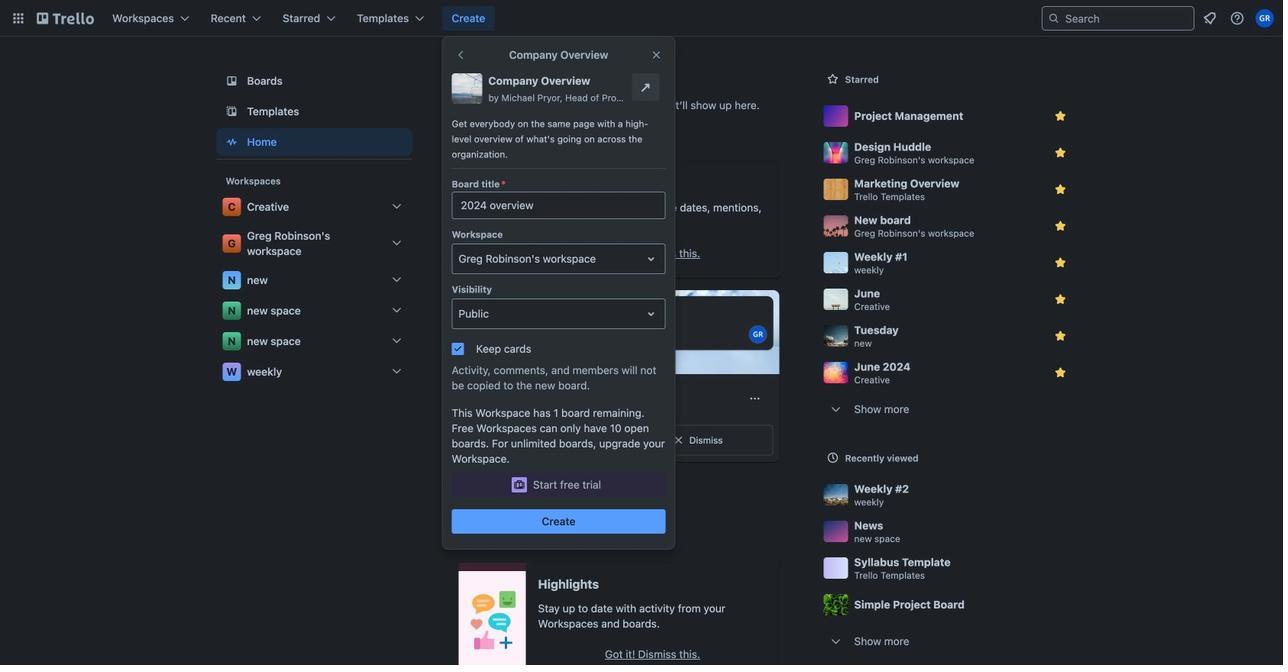 Task type: describe. For each thing, give the bounding box(es) containing it.
home image
[[223, 133, 241, 151]]

click to star june 2024. it will show up at the top of your boards list. image
[[1053, 365, 1068, 380]]

board image
[[223, 72, 241, 90]]

click to star tuesday. it will show up at the top of your boards list. image
[[1053, 328, 1068, 344]]

click to star marketing overview. it will show up at the top of your boards list. image
[[1053, 182, 1068, 197]]

click to star design huddle. it will show up at the top of your boards list. image
[[1053, 145, 1068, 160]]

open image
[[642, 305, 660, 323]]

click to star new board. it will show up at the top of your boards list. image
[[1053, 218, 1068, 234]]

open information menu image
[[1230, 11, 1245, 26]]

back to home image
[[37, 6, 94, 31]]

click to star weekly #1. it will show up at the top of your boards list. image
[[1053, 255, 1068, 270]]

greg robinson (gregrobinson96) image
[[1256, 9, 1274, 27]]

primary element
[[0, 0, 1283, 37]]



Task type: locate. For each thing, give the bounding box(es) containing it.
close popover image
[[650, 49, 663, 61]]

click to star june. it will show up at the top of your boards list. image
[[1053, 292, 1068, 307]]

return to previous screen image
[[455, 49, 467, 61]]

template board image
[[223, 102, 241, 121]]

search image
[[1048, 12, 1060, 24]]

None text field
[[452, 192, 666, 219]]

open image
[[642, 250, 660, 268]]

click to star project management. it will show up at the top of your boards list. image
[[1053, 108, 1068, 124]]

Search field
[[1060, 8, 1194, 29]]

0 notifications image
[[1201, 9, 1219, 27]]



Task type: vqa. For each thing, say whether or not it's contained in the screenshot.
open ICON
yes



